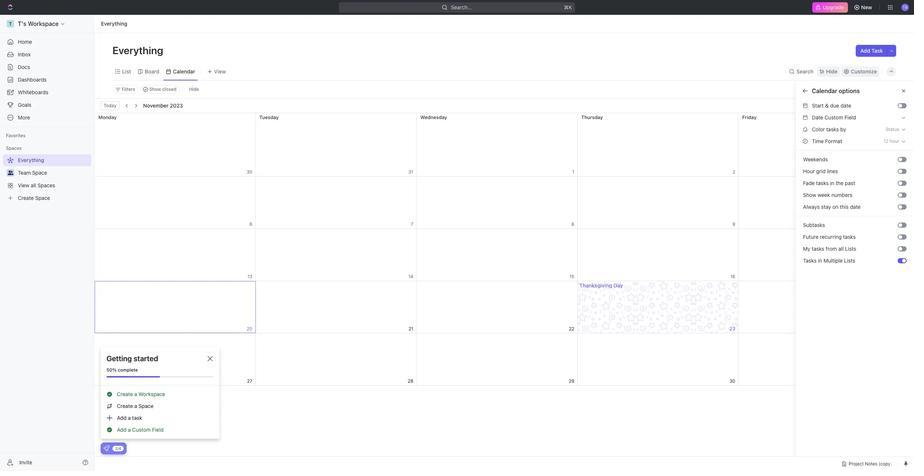 Task type: vqa. For each thing, say whether or not it's contained in the screenshot.
'Weekly Schedule'
no



Task type: describe. For each thing, give the bounding box(es) containing it.
status
[[886, 127, 900, 132]]

14
[[409, 274, 413, 280]]

close image
[[208, 357, 213, 362]]

50%
[[107, 368, 117, 373]]

custom inside button
[[825, 114, 844, 121]]

calendar
[[837, 147, 858, 154]]

space for create space
[[35, 195, 50, 201]]

show closed
[[149, 87, 177, 92]]

team space
[[18, 170, 47, 176]]

date inside button
[[841, 103, 852, 109]]

unscheduled
[[904, 130, 910, 160]]

settings
[[826, 129, 845, 136]]

getting
[[107, 355, 132, 363]]

search...
[[451, 4, 472, 10]]

everything for everything link in the sidebar navigation
[[18, 157, 44, 163]]

color
[[812, 126, 825, 133]]

always
[[803, 204, 820, 210]]

fade tasks in the past
[[803, 180, 856, 186]]

sidebar navigation
[[0, 15, 96, 472]]

15
[[570, 274, 575, 280]]

add for add a custom field
[[117, 427, 127, 433]]

view for view
[[214, 68, 226, 74]]

thanksgiving day grid
[[94, 113, 900, 457]]

future
[[803, 234, 819, 240]]

date custom field button
[[796, 112, 914, 124]]

grid
[[817, 168, 826, 175]]

user group image
[[8, 171, 13, 175]]

0 horizontal spatial 30
[[247, 169, 252, 175]]

stay
[[822, 204, 831, 210]]

add for add task
[[861, 48, 871, 54]]

board link
[[143, 66, 159, 77]]

tasks in multiple lists button
[[800, 255, 898, 267]]

⌘k
[[564, 4, 572, 10]]

8
[[572, 222, 575, 227]]

2 subtasks button from the top
[[800, 220, 898, 231]]

view all spaces
[[18, 182, 55, 189]]

date
[[812, 114, 824, 121]]

in inside button
[[818, 258, 823, 264]]

7
[[411, 222, 413, 227]]

a for space
[[134, 403, 137, 410]]

lines
[[827, 168, 838, 175]]

row containing 13
[[95, 229, 900, 282]]

customize for customize calendar
[[803, 88, 833, 94]]

upgrade link
[[813, 2, 848, 13]]

calendar link
[[172, 66, 195, 77]]

thanksgiving day
[[580, 283, 623, 289]]

tasks
[[803, 258, 817, 264]]

fields
[[812, 159, 826, 166]]

a for task
[[128, 415, 131, 422]]

hour
[[803, 168, 815, 175]]

recurring
[[820, 234, 842, 240]]

show for show week numbers
[[803, 192, 817, 198]]

start
[[812, 103, 824, 109]]

goals
[[18, 102, 31, 108]]

list link
[[121, 66, 131, 77]]

a for workspace
[[134, 392, 137, 398]]

onboarding checklist button image
[[104, 446, 110, 452]]

tasks in multiple lists
[[803, 258, 856, 264]]

hour grid lines button
[[800, 166, 898, 178]]

invite
[[19, 460, 32, 466]]

1 vertical spatial everything
[[113, 44, 166, 56]]

board
[[145, 68, 159, 74]]

all inside 'button'
[[839, 246, 844, 252]]

calendar up date
[[812, 103, 834, 109]]

list
[[122, 68, 131, 74]]

search
[[797, 68, 814, 74]]

more settings button
[[800, 127, 910, 139]]

t's
[[18, 20, 26, 27]]

hour
[[890, 139, 900, 144]]

overdue
[[904, 174, 910, 193]]

21
[[409, 326, 413, 332]]

filters button
[[113, 85, 139, 94]]

6 for 0
[[904, 160, 910, 162]]

time format
[[812, 138, 843, 144]]

& for sharing
[[832, 213, 836, 220]]

calendar options inside button
[[812, 117, 853, 124]]

add for add a task
[[117, 415, 127, 422]]

thanksgiving day row
[[95, 282, 900, 334]]

t's workspace, , element
[[7, 20, 14, 27]]

home link
[[3, 36, 91, 48]]

lists inside 'button'
[[845, 246, 857, 252]]

0 horizontal spatial custom
[[132, 427, 151, 433]]

inbox link
[[3, 49, 91, 61]]

future recurring tasks
[[803, 234, 856, 240]]

sync with calendar
[[812, 147, 858, 154]]

more for more settings
[[812, 129, 825, 136]]

link
[[826, 201, 834, 208]]

0
[[904, 193, 910, 196]]

team space link
[[18, 167, 90, 179]]

upgrade
[[823, 4, 845, 10]]

0 vertical spatial spaces
[[6, 146, 22, 151]]

t
[[9, 21, 12, 27]]

whiteboards link
[[3, 87, 91, 98]]

view for view all spaces
[[18, 182, 29, 189]]

new
[[862, 4, 873, 10]]

goals link
[[3, 99, 91, 111]]

& for start
[[825, 103, 829, 109]]

task
[[132, 415, 142, 422]]

wednesday
[[421, 114, 447, 120]]

by
[[841, 126, 846, 133]]

27
[[247, 379, 252, 384]]

show week numbers
[[803, 192, 853, 198]]

hide inside dropdown button
[[827, 68, 838, 74]]

everything for everything link to the top
[[101, 20, 127, 27]]

customize calendar
[[803, 88, 860, 94]]

friday
[[743, 114, 757, 120]]



Task type: locate. For each thing, give the bounding box(es) containing it.
more inside dropdown button
[[18, 114, 30, 121]]

home
[[18, 39, 32, 45]]

&
[[825, 103, 829, 109], [832, 213, 836, 220]]

tree containing everything
[[3, 155, 91, 204]]

calendar options up due
[[812, 88, 860, 94]]

Search tasks... text field
[[822, 84, 896, 95]]

always stay on this date
[[803, 204, 861, 210]]

2 vertical spatial everything
[[18, 157, 44, 163]]

0 vertical spatial add
[[861, 48, 871, 54]]

in
[[830, 180, 835, 186], [818, 258, 823, 264]]

customize up search tasks... 'text box'
[[851, 68, 877, 74]]

0 vertical spatial hide
[[827, 68, 838, 74]]

a
[[134, 392, 137, 398], [134, 403, 137, 410], [128, 415, 131, 422], [128, 427, 131, 433]]

1 horizontal spatial everything link
[[99, 19, 129, 28]]

1 vertical spatial 30
[[730, 379, 736, 384]]

options inside button
[[835, 117, 853, 124]]

customize button
[[842, 66, 880, 77]]

workspace up create a space
[[139, 392, 165, 398]]

view inside view all spaces link
[[18, 182, 29, 189]]

0 vertical spatial calendar options
[[812, 88, 860, 94]]

0 vertical spatial options
[[839, 88, 860, 94]]

thursday
[[582, 114, 603, 120]]

0 horizontal spatial all
[[31, 182, 36, 189]]

0 vertical spatial everything link
[[99, 19, 129, 28]]

view down team on the left top of page
[[18, 182, 29, 189]]

1 horizontal spatial 30
[[730, 379, 736, 384]]

0 vertical spatial customize
[[851, 68, 877, 74]]

calendar up the start
[[812, 88, 838, 94]]

hide
[[827, 68, 838, 74], [189, 87, 199, 92]]

1 horizontal spatial &
[[832, 213, 836, 220]]

view inside view button
[[214, 68, 226, 74]]

0 vertical spatial all
[[31, 182, 36, 189]]

everything link inside sidebar navigation
[[3, 155, 90, 166]]

space down "create a workspace"
[[139, 403, 154, 410]]

0 horizontal spatial more
[[18, 114, 30, 121]]

multiple
[[824, 258, 843, 264]]

from
[[826, 246, 837, 252]]

1 horizontal spatial all
[[839, 246, 844, 252]]

show down fade
[[803, 192, 817, 198]]

0 horizontal spatial show
[[149, 87, 161, 92]]

all up create space
[[31, 182, 36, 189]]

3 row from the top
[[95, 229, 900, 282]]

onboarding checklist button element
[[104, 446, 110, 452]]

getting started
[[107, 355, 158, 363]]

0 vertical spatial &
[[825, 103, 829, 109]]

all inside sidebar navigation
[[31, 182, 36, 189]]

monday
[[98, 114, 117, 120]]

calendar up color
[[812, 117, 834, 124]]

row containing 30
[[95, 113, 900, 177]]

1 vertical spatial field
[[152, 427, 164, 433]]

whiteboards
[[18, 89, 48, 95]]

sharing
[[812, 213, 831, 220]]

in left the
[[830, 180, 835, 186]]

more inside button
[[812, 129, 825, 136]]

closed
[[162, 87, 177, 92]]

1 vertical spatial 6
[[250, 222, 252, 227]]

0 horizontal spatial view
[[18, 182, 29, 189]]

date inside button
[[850, 204, 861, 210]]

add task
[[861, 48, 883, 54]]

1 vertical spatial subtasks
[[803, 222, 825, 228]]

customize up the start
[[803, 88, 833, 94]]

2
[[733, 169, 736, 175]]

field
[[845, 114, 856, 121], [152, 427, 164, 433]]

2023
[[170, 103, 183, 109]]

day
[[614, 283, 623, 289]]

date right due
[[841, 103, 852, 109]]

0 horizontal spatial everything link
[[3, 155, 90, 166]]

1 vertical spatial more
[[812, 129, 825, 136]]

november 2023
[[143, 103, 183, 109]]

space up "view all spaces"
[[32, 170, 47, 176]]

2 vertical spatial create
[[117, 403, 133, 410]]

0 vertical spatial view
[[214, 68, 226, 74]]

tree inside sidebar navigation
[[3, 155, 91, 204]]

0 vertical spatial date
[[841, 103, 852, 109]]

1 horizontal spatial customize
[[851, 68, 877, 74]]

view
[[829, 225, 840, 231]]

copy
[[812, 201, 825, 208]]

tasks for from
[[812, 246, 825, 252]]

everything inside sidebar navigation
[[18, 157, 44, 163]]

calendar up start & due date button
[[835, 88, 860, 94]]

0 vertical spatial more
[[18, 114, 30, 121]]

create for create space
[[18, 195, 34, 201]]

0 vertical spatial workspace
[[28, 20, 59, 27]]

0 horizontal spatial hide
[[189, 87, 199, 92]]

13
[[248, 274, 252, 280]]

tasks inside 'button'
[[812, 246, 825, 252]]

my tasks from all lists
[[803, 246, 857, 252]]

0 vertical spatial subtasks
[[812, 171, 834, 178]]

6
[[904, 160, 910, 162], [250, 222, 252, 227]]

0 horizontal spatial customize
[[803, 88, 833, 94]]

team
[[18, 170, 31, 176]]

custom down due
[[825, 114, 844, 121]]

tasks for in
[[816, 180, 829, 186]]

0 horizontal spatial spaces
[[6, 146, 22, 151]]

1 vertical spatial create
[[117, 392, 133, 398]]

row containing 27
[[95, 334, 900, 386]]

1 horizontal spatial spaces
[[38, 182, 55, 189]]

1 vertical spatial add
[[117, 415, 127, 422]]

0 vertical spatial lists
[[845, 246, 857, 252]]

row containing 6
[[95, 177, 900, 229]]

1 vertical spatial workspace
[[139, 392, 165, 398]]

hide inside button
[[189, 87, 199, 92]]

t's workspace
[[18, 20, 59, 27]]

subtasks up fade tasks in the past
[[812, 171, 834, 178]]

tasks left by
[[827, 126, 839, 133]]

custom down "task" at the bottom left
[[132, 427, 151, 433]]

tree
[[3, 155, 91, 204]]

1 calendar options from the top
[[812, 88, 860, 94]]

0 vertical spatial space
[[32, 170, 47, 176]]

tasks
[[827, 126, 839, 133], [816, 180, 829, 186], [844, 234, 856, 240], [812, 246, 825, 252]]

tasks for by
[[827, 126, 839, 133]]

0 horizontal spatial &
[[825, 103, 829, 109]]

tasks inside button
[[844, 234, 856, 240]]

show for show closed
[[149, 87, 161, 92]]

22
[[569, 326, 575, 332]]

delete view button
[[800, 222, 910, 234]]

view right calendar link
[[214, 68, 226, 74]]

options
[[839, 88, 860, 94], [835, 117, 853, 124]]

delete
[[812, 225, 828, 231]]

1 vertical spatial &
[[832, 213, 836, 220]]

1 horizontal spatial 6
[[904, 160, 910, 162]]

2 vertical spatial space
[[139, 403, 154, 410]]

lists down 'future recurring tasks' button
[[845, 246, 857, 252]]

4 row from the top
[[95, 334, 900, 386]]

0 vertical spatial create
[[18, 195, 34, 201]]

1 vertical spatial all
[[839, 246, 844, 252]]

hide up customize calendar
[[827, 68, 838, 74]]

2/4
[[115, 447, 121, 451]]

dashboards
[[18, 77, 47, 83]]

1 horizontal spatial view
[[214, 68, 226, 74]]

0 horizontal spatial field
[[152, 427, 164, 433]]

tasks right my
[[812, 246, 825, 252]]

my tasks from all lists button
[[800, 243, 898, 255]]

start & due date
[[812, 103, 852, 109]]

more down goals
[[18, 114, 30, 121]]

1 horizontal spatial show
[[803, 192, 817, 198]]

subtasks down "sharing"
[[803, 222, 825, 228]]

task
[[872, 48, 883, 54]]

new button
[[851, 1, 877, 13]]

create up the add a task
[[117, 403, 133, 410]]

0 horizontal spatial 6
[[250, 222, 252, 227]]

workspace inside sidebar navigation
[[28, 20, 59, 27]]

a up create a space
[[134, 392, 137, 398]]

customize for customize
[[851, 68, 877, 74]]

a down the add a task
[[128, 427, 131, 433]]

hide button
[[186, 85, 202, 94]]

hide down calendar link
[[189, 87, 199, 92]]

everything
[[101, 20, 127, 27], [113, 44, 166, 56], [18, 157, 44, 163]]

search button
[[787, 66, 816, 77]]

1 horizontal spatial custom
[[825, 114, 844, 121]]

row
[[95, 113, 900, 177], [95, 177, 900, 229], [95, 229, 900, 282], [95, 334, 900, 386]]

show inside button
[[149, 87, 161, 92]]

2 calendar options from the top
[[812, 117, 853, 124]]

6 for 30
[[250, 222, 252, 227]]

sharing & permissions button
[[800, 211, 910, 222]]

6 inside thanksgiving day "grid"
[[250, 222, 252, 227]]

options up start & due date button
[[839, 88, 860, 94]]

started
[[134, 355, 158, 363]]

date custom field button
[[800, 112, 910, 124]]

weekends
[[803, 156, 828, 163]]

calendar inside button
[[812, 117, 834, 124]]

1 vertical spatial spaces
[[38, 182, 55, 189]]

1 vertical spatial customize
[[803, 88, 833, 94]]

1 horizontal spatial field
[[845, 114, 856, 121]]

0 vertical spatial 30
[[247, 169, 252, 175]]

space down view all spaces link
[[35, 195, 50, 201]]

1 row from the top
[[95, 113, 900, 177]]

field down create a space
[[152, 427, 164, 433]]

workspace up home link
[[28, 20, 59, 27]]

0 vertical spatial everything
[[101, 20, 127, 27]]

30
[[247, 169, 252, 175], [730, 379, 736, 384]]

space for team space
[[32, 170, 47, 176]]

more settings
[[812, 129, 845, 136]]

0 vertical spatial custom
[[825, 114, 844, 121]]

view all spaces link
[[3, 180, 90, 192]]

a left "task" at the bottom left
[[128, 415, 131, 422]]

in inside button
[[830, 180, 835, 186]]

1 vertical spatial subtasks button
[[800, 220, 898, 231]]

calendar options
[[812, 88, 860, 94], [812, 117, 853, 124]]

create for create a space
[[117, 403, 133, 410]]

1 vertical spatial options
[[835, 117, 853, 124]]

show week numbers button
[[800, 189, 898, 201]]

customize inside button
[[851, 68, 877, 74]]

spaces down favorites 'button'
[[6, 146, 22, 151]]

a up "task" at the bottom left
[[134, 403, 137, 410]]

a for custom
[[128, 427, 131, 433]]

november
[[143, 103, 169, 109]]

field inside date custom field button
[[845, 114, 856, 121]]

more up 'time' at the right of the page
[[812, 129, 825, 136]]

view button
[[205, 63, 229, 80]]

1 vertical spatial date
[[850, 204, 861, 210]]

2 vertical spatial add
[[117, 427, 127, 433]]

field down start & due date button
[[845, 114, 856, 121]]

spaces
[[6, 146, 22, 151], [38, 182, 55, 189]]

create up create a space
[[117, 392, 133, 398]]

tasks inside button
[[816, 180, 829, 186]]

9
[[733, 222, 736, 227]]

tasks up week
[[816, 180, 829, 186]]

calendar options button
[[800, 115, 910, 127]]

& down always stay on this date
[[832, 213, 836, 220]]

1 vertical spatial in
[[818, 258, 823, 264]]

add left "task" at the bottom left
[[117, 415, 127, 422]]

date up sharing & permissions button
[[850, 204, 861, 210]]

1 horizontal spatial hide
[[827, 68, 838, 74]]

all right 'from'
[[839, 246, 844, 252]]

weekends button
[[800, 154, 898, 166]]

0 vertical spatial 6
[[904, 160, 910, 162]]

with
[[826, 147, 836, 154]]

lists down my tasks from all lists 'button'
[[844, 258, 856, 264]]

spaces up "create space" link
[[38, 182, 55, 189]]

calendar options up color tasks by
[[812, 117, 853, 124]]

0 vertical spatial subtasks button
[[800, 169, 898, 181]]

thanksgiving
[[580, 283, 612, 289]]

0 horizontal spatial workspace
[[28, 20, 59, 27]]

calendar up hide button
[[173, 68, 195, 74]]

show closed button
[[140, 85, 180, 94]]

favorites button
[[3, 131, 29, 140]]

1 vertical spatial lists
[[844, 258, 856, 264]]

1 horizontal spatial in
[[830, 180, 835, 186]]

show left 'closed'
[[149, 87, 161, 92]]

1 vertical spatial hide
[[189, 87, 199, 92]]

tb
[[903, 5, 908, 9]]

more for more
[[18, 114, 30, 121]]

calendar
[[173, 68, 195, 74], [812, 88, 838, 94], [835, 88, 860, 94], [812, 103, 834, 109], [812, 117, 834, 124]]

1 vertical spatial calendar options
[[812, 117, 853, 124]]

1 subtasks button from the top
[[800, 169, 898, 181]]

2 row from the top
[[95, 177, 900, 229]]

tasks up my tasks from all lists 'button'
[[844, 234, 856, 240]]

fields button
[[800, 157, 910, 169]]

copy link
[[812, 201, 834, 208]]

1
[[572, 169, 575, 175]]

create for create a workspace
[[117, 392, 133, 398]]

time
[[812, 138, 824, 144]]

add left the task
[[861, 48, 871, 54]]

1 horizontal spatial workspace
[[139, 392, 165, 398]]

favorites
[[6, 133, 26, 139]]

1 vertical spatial show
[[803, 192, 817, 198]]

fade tasks in the past button
[[800, 178, 898, 189]]

show inside button
[[803, 192, 817, 198]]

1 vertical spatial everything link
[[3, 155, 90, 166]]

start & due date button
[[800, 100, 898, 112]]

1 vertical spatial space
[[35, 195, 50, 201]]

0 horizontal spatial in
[[818, 258, 823, 264]]

in right tasks
[[818, 258, 823, 264]]

add inside button
[[861, 48, 871, 54]]

lists inside button
[[844, 258, 856, 264]]

docs
[[18, 64, 30, 70]]

create down "view all spaces"
[[18, 195, 34, 201]]

50% complete
[[107, 368, 138, 373]]

create inside tree
[[18, 195, 34, 201]]

fade
[[803, 180, 815, 186]]

1 horizontal spatial more
[[812, 129, 825, 136]]

create a workspace
[[117, 392, 165, 398]]

0 vertical spatial field
[[845, 114, 856, 121]]

1 vertical spatial view
[[18, 182, 29, 189]]

1 vertical spatial custom
[[132, 427, 151, 433]]

options up by
[[835, 117, 853, 124]]

31
[[409, 169, 413, 175]]

& left due
[[825, 103, 829, 109]]

add a task
[[117, 415, 142, 422]]

add down the add a task
[[117, 427, 127, 433]]

more button
[[3, 112, 91, 124]]

0 vertical spatial show
[[149, 87, 161, 92]]

0 vertical spatial in
[[830, 180, 835, 186]]



